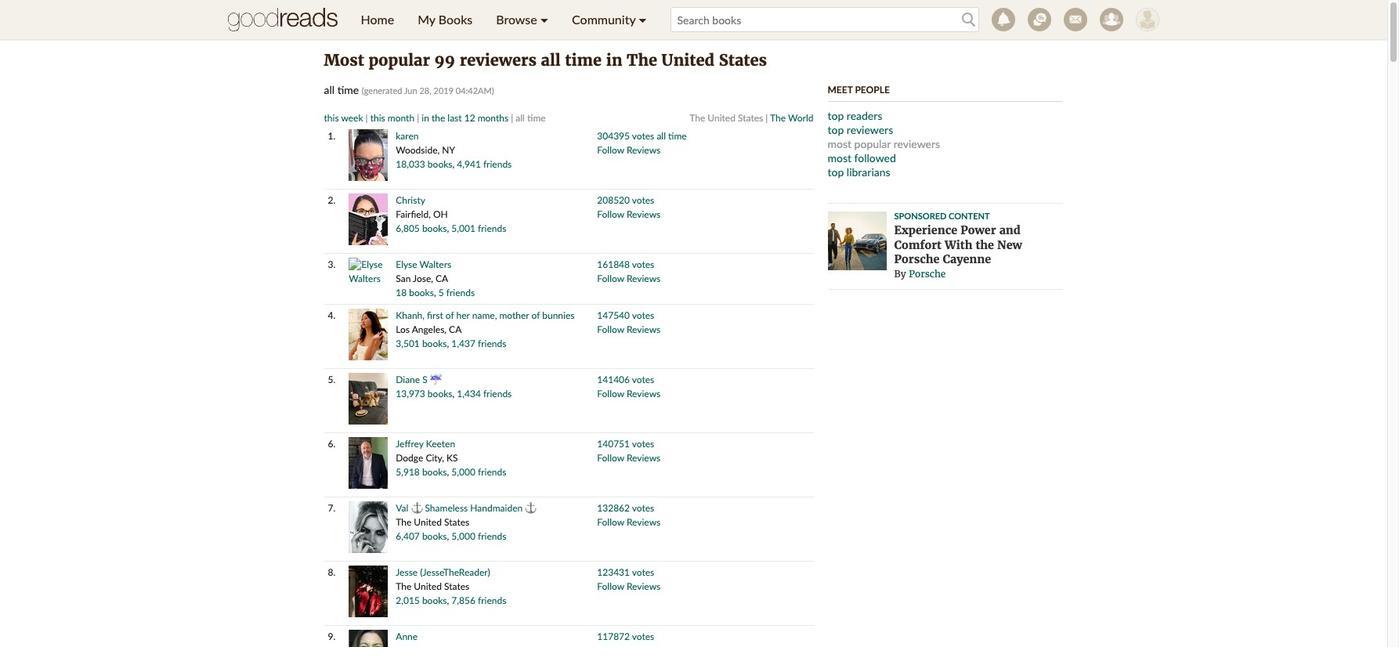 Task type: vqa. For each thing, say whether or not it's contained in the screenshot.
Reviews
yes



Task type: locate. For each thing, give the bounding box(es) containing it.
the left 'last'
[[432, 112, 445, 124]]

of left her
[[446, 309, 454, 321]]

experience power and comfort with the new porsche cayenne link
[[894, 223, 1063, 267]]

4 | from the left
[[766, 112, 768, 124]]

follow reviews link down 141406 votes link at the bottom left of the page
[[597, 388, 661, 400]]

khanh, first of her name, mother of bunnies image
[[349, 309, 388, 360]]

8 reviews from the top
[[627, 581, 661, 592]]

sponsored content experience power and comfort with the new porsche cayenne by porsche
[[894, 211, 1022, 280]]

1 vertical spatial in
[[422, 112, 429, 124]]

follow reviews link down 132862 votes link
[[597, 516, 661, 528]]

8 follow from the top
[[597, 581, 624, 592]]

states inside jesse (jessethereader) the united states 2,015 books , 7,856 friends
[[444, 581, 470, 592]]

0 horizontal spatial ▾
[[540, 12, 548, 27]]

ca down her
[[449, 324, 462, 335]]

4 follow from the top
[[597, 324, 624, 335]]

|
[[366, 112, 368, 124], [417, 112, 419, 124], [511, 112, 513, 124], [766, 112, 768, 124]]

, left '1,437'
[[447, 338, 449, 349]]

comfort
[[894, 238, 942, 252]]

los
[[396, 324, 410, 335]]

0 vertical spatial popular
[[369, 50, 430, 70]]

1 horizontal spatial popular
[[854, 137, 891, 150]]

5 follow from the top
[[597, 388, 624, 400]]

all
[[541, 50, 561, 70], [324, 83, 335, 96], [516, 112, 525, 124], [657, 130, 666, 142]]

161848
[[597, 259, 630, 270]]

votes for 304395
[[632, 130, 654, 142]]

6 reviews from the top
[[627, 452, 661, 464]]

1 vertical spatial 5,000 friends link
[[452, 530, 506, 542]]

, inside 'khanh, first of her name, mother of bunnies los angeles, ca 3,501 books , 1,437 friends'
[[447, 338, 449, 349]]

0 horizontal spatial in
[[422, 112, 429, 124]]

votes inside "123431 votes follow reviews"
[[632, 566, 654, 578]]

votes right 208520
[[632, 194, 654, 206]]

6 votes from the top
[[632, 438, 654, 450]]

reviewers
[[460, 50, 537, 70], [847, 123, 893, 136], [894, 137, 940, 150]]

, down shameless on the left bottom
[[447, 530, 449, 542]]

most
[[324, 50, 364, 70]]

books inside 'khanh, first of her name, mother of bunnies los angeles, ca 3,501 books , 1,437 friends'
[[422, 338, 447, 349]]

books inside val ⚓️ shameless handmaiden ⚓️ the united states 6,407 books , 5,000 friends
[[422, 530, 447, 542]]

0 horizontal spatial popular
[[369, 50, 430, 70]]

cayenne
[[943, 253, 991, 267]]

1 vertical spatial popular
[[854, 137, 891, 150]]

, inside diane s ☔ 13,973 books , 1,434 friends
[[452, 388, 455, 400]]

follow reviews link down the 147540 votes link
[[597, 324, 661, 335]]

(generated
[[362, 85, 402, 96]]

1 horizontal spatial of
[[532, 309, 540, 321]]

popular up followed
[[854, 137, 891, 150]]

follow down 147540
[[597, 324, 624, 335]]

2 follow reviews link from the top
[[597, 208, 661, 220]]

votes for 140751
[[632, 438, 654, 450]]

reviews down 208520 votes link
[[627, 208, 661, 220]]

reviews inside '132862 votes follow reviews'
[[627, 516, 661, 528]]

walters
[[420, 259, 451, 270]]

▾ right community
[[639, 12, 647, 27]]

6,407
[[396, 530, 420, 542]]

reviews inside 141406 votes follow reviews
[[627, 388, 661, 400]]

friends down handmaiden
[[478, 530, 506, 542]]

, down ny
[[452, 158, 455, 170]]

and
[[999, 223, 1021, 237]]

140751 votes link
[[597, 438, 654, 450]]

132862
[[597, 502, 630, 514]]

1 horizontal spatial ⚓️
[[525, 502, 537, 514]]

0 horizontal spatial ca
[[436, 273, 448, 284]]

1 vertical spatial the
[[976, 238, 994, 252]]

votes for 208520
[[632, 194, 654, 206]]

ca up 5
[[436, 273, 448, 284]]

reviews for 208520 votes
[[627, 208, 661, 220]]

0 vertical spatial ca
[[436, 273, 448, 284]]

this left month
[[370, 112, 385, 124]]

follow reviews link for 147540
[[597, 324, 661, 335]]

, inside elyse walters san jose, ca 18 books , 5 friends
[[434, 287, 436, 298]]

votes inside '132862 votes follow reviews'
[[632, 502, 654, 514]]

follow down 123431
[[597, 581, 624, 592]]

6 follow reviews link from the top
[[597, 452, 661, 464]]

votes right 141406
[[632, 374, 654, 385]]

▾ for browse ▾
[[540, 12, 548, 27]]

books
[[428, 158, 452, 170], [422, 223, 447, 234], [409, 287, 434, 298], [422, 338, 447, 349], [428, 388, 452, 400], [422, 466, 447, 478], [422, 530, 447, 542], [422, 595, 447, 606]]

reviews for 132862 votes
[[627, 516, 661, 528]]

browse ▾ button
[[484, 0, 560, 39]]

votes inside 304395 votes  all time follow reviews
[[632, 130, 654, 142]]

1 follow from the top
[[597, 144, 624, 156]]

follow reviews link down 161848 votes link
[[597, 273, 661, 284]]

5 votes from the top
[[632, 374, 654, 385]]

follow inside '132862 votes follow reviews'
[[597, 516, 624, 528]]

books inside diane s ☔ 13,973 books , 1,434 friends
[[428, 388, 452, 400]]

khanh,
[[396, 309, 425, 321]]

follow
[[597, 144, 624, 156], [597, 208, 624, 220], [597, 273, 624, 284], [597, 324, 624, 335], [597, 388, 624, 400], [597, 452, 624, 464], [597, 516, 624, 528], [597, 581, 624, 592]]

3 follow from the top
[[597, 273, 624, 284]]

books right "2,015"
[[422, 595, 447, 606]]

8 votes from the top
[[632, 566, 654, 578]]

top down most followed link
[[828, 165, 844, 179]]

follow reviews link for 123431
[[597, 581, 661, 592]]

states down the (jessethereader)
[[444, 581, 470, 592]]

Search books text field
[[670, 7, 979, 32]]

2 reviews from the top
[[627, 208, 661, 220]]

follow for 161848 votes
[[597, 273, 624, 284]]

experience
[[894, 223, 957, 237]]

khanh, first of her name, mother of bunnies los angeles, ca 3,501 books , 1,437 friends
[[396, 309, 575, 349]]

her
[[456, 309, 470, 321]]

reviews inside 140751 votes follow reviews
[[627, 452, 661, 464]]

votes inside 208520 votes follow reviews
[[632, 194, 654, 206]]

most down top reviewers link
[[828, 137, 852, 150]]

top down meet
[[828, 109, 844, 122]]

⚓️ right handmaiden
[[525, 502, 537, 514]]

united up 2,015 books link
[[414, 581, 442, 592]]

reviews for 140751 votes
[[627, 452, 661, 464]]

5,000 friends link down "ks"
[[452, 466, 506, 478]]

books down ny
[[428, 158, 452, 170]]

follow reviews link down the 123431 votes link
[[597, 581, 661, 592]]

7 follow from the top
[[597, 516, 624, 528]]

inbox image
[[1064, 8, 1087, 31]]

0 vertical spatial 5,000 friends link
[[452, 466, 506, 478]]

dodge
[[396, 452, 423, 464]]

1 vertical spatial top
[[828, 123, 844, 136]]

reviews inside 161848 votes follow reviews
[[627, 273, 661, 284]]

all inside 304395 votes  all time follow reviews
[[657, 130, 666, 142]]

2 ⚓️ from the left
[[525, 502, 537, 514]]

0 horizontal spatial the
[[432, 112, 445, 124]]

books inside jesse (jessethereader) the united states 2,015 books , 7,856 friends
[[422, 595, 447, 606]]

menu
[[349, 0, 659, 39]]

christy
[[396, 194, 425, 206]]

8 follow reviews link from the top
[[597, 581, 661, 592]]

0 horizontal spatial this
[[324, 112, 339, 124]]

friends right '1,437'
[[478, 338, 506, 349]]

,
[[452, 158, 455, 170], [447, 223, 449, 234], [434, 287, 436, 298], [447, 338, 449, 349], [452, 388, 455, 400], [447, 466, 449, 478], [447, 530, 449, 542], [447, 595, 449, 606]]

, left '5,001'
[[447, 223, 449, 234]]

2 | from the left
[[417, 112, 419, 124]]

2 ▾ from the left
[[639, 12, 647, 27]]

follow inside 161848 votes follow reviews
[[597, 273, 624, 284]]

304395
[[597, 130, 630, 142]]

▾
[[540, 12, 548, 27], [639, 12, 647, 27]]

popular inside top readers top reviewers most popular reviewers most followed top librarians
[[854, 137, 891, 150]]

reviews down 141406 votes link at the bottom left of the page
[[627, 388, 661, 400]]

, inside 'jeffrey keeten dodge city, ks 5,918 books , 5,000 friends'
[[447, 466, 449, 478]]

| left the world link
[[766, 112, 768, 124]]

first
[[427, 309, 443, 321]]

2 vertical spatial top
[[828, 165, 844, 179]]

porsche down comfort
[[894, 253, 940, 267]]

3,501 books link
[[396, 338, 447, 349]]

follow inside "123431 votes follow reviews"
[[597, 581, 624, 592]]

votes right 117872
[[632, 631, 654, 642]]

0 horizontal spatial of
[[446, 309, 454, 321]]

books inside elyse walters san jose, ca 18 books , 5 friends
[[409, 287, 434, 298]]

5,000
[[452, 466, 475, 478], [452, 530, 475, 542]]

states up the united states | the world
[[719, 50, 767, 70]]

top down top readers link
[[828, 123, 844, 136]]

5,918 books link
[[396, 466, 447, 478]]

4 follow reviews link from the top
[[597, 324, 661, 335]]

0 vertical spatial the
[[432, 112, 445, 124]]

1 ▾ from the left
[[540, 12, 548, 27]]

follow reviews link down 304395 votes  all time link
[[597, 144, 661, 156]]

this month link
[[370, 112, 415, 124]]

follow down 141406
[[597, 388, 624, 400]]

117872 votes
[[597, 631, 654, 642]]

| right month
[[417, 112, 419, 124]]

1 follow reviews link from the top
[[597, 144, 661, 156]]

4 votes from the top
[[632, 309, 654, 321]]

5 friends link
[[438, 287, 475, 298]]

united left the world link
[[708, 112, 736, 124]]

in
[[606, 50, 622, 70], [422, 112, 429, 124]]

follow reviews link down 140751 votes 'link'
[[597, 452, 661, 464]]

experience power and comfort with the new porsche cayenne image
[[828, 212, 886, 270]]

elyse walters san jose, ca 18 books , 5 friends
[[396, 259, 475, 298]]

porsche right by
[[909, 268, 946, 280]]

votes right the "140751"
[[632, 438, 654, 450]]

7 follow reviews link from the top
[[597, 516, 661, 528]]

time
[[565, 50, 602, 70], [337, 83, 359, 96], [527, 112, 546, 124], [668, 130, 687, 142]]

5,918
[[396, 466, 420, 478]]

, inside val ⚓️ shameless handmaiden ⚓️ the united states 6,407 books , 5,000 friends
[[447, 530, 449, 542]]

anne link
[[396, 631, 418, 642]]

states
[[719, 50, 767, 70], [738, 112, 763, 124], [444, 516, 470, 528], [444, 581, 470, 592]]

2 top from the top
[[828, 123, 844, 136]]

books down jose,
[[409, 287, 434, 298]]

5,001
[[452, 223, 475, 234]]

reviews
[[627, 144, 661, 156], [627, 208, 661, 220], [627, 273, 661, 284], [627, 324, 661, 335], [627, 388, 661, 400], [627, 452, 661, 464], [627, 516, 661, 528], [627, 581, 661, 592]]

the for new
[[976, 238, 994, 252]]

books inside karen woodside, ny 18,033 books , 4,941 friends
[[428, 158, 452, 170]]

2 this from the left
[[370, 112, 385, 124]]

1 vertical spatial 5,000
[[452, 530, 475, 542]]

jeffrey keeten image
[[349, 437, 388, 489]]

7 reviews from the top
[[627, 516, 661, 528]]

the inside jesse (jessethereader) the united states 2,015 books , 7,856 friends
[[396, 581, 412, 592]]

3 follow reviews link from the top
[[597, 273, 661, 284]]

the inside sponsored content experience power and comfort with the new porsche cayenne by porsche
[[976, 238, 994, 252]]

18
[[396, 287, 407, 298]]

ca
[[436, 273, 448, 284], [449, 324, 462, 335]]

2 5,000 friends link from the top
[[452, 530, 506, 542]]

, left 7,856
[[447, 595, 449, 606]]

follow for 147540 votes
[[597, 324, 624, 335]]

all down browse ▾ popup button
[[541, 50, 561, 70]]

0 vertical spatial reviewers
[[460, 50, 537, 70]]

5 reviews from the top
[[627, 388, 661, 400]]

5 follow reviews link from the top
[[597, 388, 661, 400]]

books down ☔
[[428, 388, 452, 400]]

friends right 7,856
[[478, 595, 506, 606]]

1 horizontal spatial in
[[606, 50, 622, 70]]

1 vertical spatial most
[[828, 151, 852, 165]]

2 votes from the top
[[632, 194, 654, 206]]

follow down the "140751"
[[597, 452, 624, 464]]

votes right 123431
[[632, 566, 654, 578]]

, left 5
[[434, 287, 436, 298]]

132862 votes follow reviews
[[597, 502, 661, 528]]

4 reviews from the top
[[627, 324, 661, 335]]

votes inside 140751 votes follow reviews
[[632, 438, 654, 450]]

▾ right the "browse"
[[540, 12, 548, 27]]

1 horizontal spatial this
[[370, 112, 385, 124]]

5,001 friends link
[[452, 223, 506, 234]]

reviews inside 147540 votes follow reviews
[[627, 324, 661, 335]]

my group discussions image
[[1028, 8, 1051, 31]]

, inside karen woodside, ny 18,033 books , 4,941 friends
[[452, 158, 455, 170]]

▾ inside dropdown button
[[639, 12, 647, 27]]

1 of from the left
[[446, 309, 454, 321]]

states left the world link
[[738, 112, 763, 124]]

follow down 161848
[[597, 273, 624, 284]]

in right month
[[422, 112, 429, 124]]

most up top librarians link
[[828, 151, 852, 165]]

1 5,000 from the top
[[452, 466, 475, 478]]

votes right 132862
[[632, 502, 654, 514]]

1 reviews from the top
[[627, 144, 661, 156]]

follow down 208520
[[597, 208, 624, 220]]

3 votes from the top
[[632, 259, 654, 270]]

follow inside 147540 votes follow reviews
[[597, 324, 624, 335]]

popular up all time (generated jun 28, 2019 04:42am)
[[369, 50, 430, 70]]

reviewers for most
[[847, 123, 893, 136]]

follow down 132862
[[597, 516, 624, 528]]

5,000 down "ks"
[[452, 466, 475, 478]]

votes inside 147540 votes follow reviews
[[632, 309, 654, 321]]

friends right 4,941
[[483, 158, 512, 170]]

karen image
[[349, 129, 388, 181]]

in down community ▾ dropdown button
[[606, 50, 622, 70]]

friends right '5,001'
[[478, 223, 506, 234]]

0 vertical spatial top
[[828, 109, 844, 122]]

5,000 inside val ⚓️ shameless handmaiden ⚓️ the united states 6,407 books , 5,000 friends
[[452, 530, 475, 542]]

time up week
[[337, 83, 359, 96]]

jeffrey keeten dodge city, ks 5,918 books , 5,000 friends
[[396, 438, 506, 478]]

7 votes from the top
[[632, 502, 654, 514]]

0 vertical spatial 5,000
[[452, 466, 475, 478]]

2 5,000 from the top
[[452, 530, 475, 542]]

1 vertical spatial ca
[[449, 324, 462, 335]]

votes inside 141406 votes follow reviews
[[632, 374, 654, 385]]

votes inside 161848 votes follow reviews
[[632, 259, 654, 270]]

9.
[[328, 631, 336, 642]]

the inside val ⚓️ shameless handmaiden ⚓️ the united states 6,407 books , 5,000 friends
[[396, 516, 412, 528]]

9 votes from the top
[[632, 631, 654, 642]]

friends right 1,434
[[483, 388, 512, 400]]

6 follow from the top
[[597, 452, 624, 464]]

5,000 friends link down val ⚓️ shameless handmaiden ⚓️ link at the bottom of page
[[452, 530, 506, 542]]

1 horizontal spatial ▾
[[639, 12, 647, 27]]

meet people
[[828, 84, 890, 96]]

1 5,000 friends link from the top
[[452, 466, 506, 478]]

reviewers up followed
[[894, 137, 940, 150]]

books right 6,407
[[422, 530, 447, 542]]

states inside val ⚓️ shameless handmaiden ⚓️ the united states 6,407 books , 5,000 friends
[[444, 516, 470, 528]]

votes right 147540
[[632, 309, 654, 321]]

all right months
[[516, 112, 525, 124]]

time right months
[[527, 112, 546, 124]]

⚓️ right val at the bottom left of the page
[[411, 502, 423, 514]]

follow inside 140751 votes follow reviews
[[597, 452, 624, 464]]

1 vertical spatial reviewers
[[847, 123, 893, 136]]

reviewers up 04:42am)
[[460, 50, 537, 70]]

reviews down 304395 votes  all time link
[[627, 144, 661, 156]]

friends right 5
[[446, 287, 475, 298]]

states down val ⚓️ shameless handmaiden ⚓️ link at the bottom of page
[[444, 516, 470, 528]]

friend requests image
[[1100, 8, 1123, 31]]

reviews inside "123431 votes follow reviews"
[[627, 581, 661, 592]]

time down community
[[565, 50, 602, 70]]

, inside christy fairfield, oh 6,805 books , 5,001 friends
[[447, 223, 449, 234]]

5,000 friends link
[[452, 466, 506, 478], [452, 530, 506, 542]]

1 horizontal spatial ca
[[449, 324, 462, 335]]

follow reviews link for 304395
[[597, 144, 661, 156]]

follow reviews link for 141406
[[597, 388, 661, 400]]

of right mother
[[532, 309, 540, 321]]

0 vertical spatial most
[[828, 137, 852, 150]]

1 votes from the top
[[632, 130, 654, 142]]

val ⚓️ shameless handmaiden ⚓️ link
[[396, 502, 537, 514]]

follow inside 141406 votes follow reviews
[[597, 388, 624, 400]]

angeles,
[[412, 324, 447, 335]]

the
[[432, 112, 445, 124], [976, 238, 994, 252]]

books down city,
[[422, 466, 447, 478]]

my
[[418, 12, 435, 27]]

0 vertical spatial in
[[606, 50, 622, 70]]

▾ for community ▾
[[639, 12, 647, 27]]

follow down the 304395 at the top of page
[[597, 144, 624, 156]]

woodside,
[[396, 144, 440, 156]]

6,407 books link
[[396, 530, 447, 542]]

ny
[[442, 144, 455, 156]]

follow for 132862 votes
[[597, 516, 624, 528]]

0 horizontal spatial ⚓️
[[411, 502, 423, 514]]

reviews down 161848 votes link
[[627, 273, 661, 284]]

1 horizontal spatial the
[[976, 238, 994, 252]]

meet
[[828, 84, 853, 96]]

141406
[[597, 374, 630, 385]]

test dummy image
[[1136, 8, 1159, 31]]

friends up handmaiden
[[478, 466, 506, 478]]

reviews down the 123431 votes link
[[627, 581, 661, 592]]

sponsored
[[894, 211, 947, 221]]

books down 'angeles,'
[[422, 338, 447, 349]]

| right months
[[511, 112, 513, 124]]

votes for 123431
[[632, 566, 654, 578]]

books inside christy fairfield, oh 6,805 books , 5,001 friends
[[422, 223, 447, 234]]

in the last 12 months link
[[422, 112, 509, 124]]

reviews down the 147540 votes link
[[627, 324, 661, 335]]

1.
[[328, 130, 336, 142]]

304395 votes  all time link
[[597, 130, 687, 142]]

bunnies
[[542, 309, 575, 321]]

browse ▾
[[496, 12, 548, 27]]

this up 1.
[[324, 112, 339, 124]]

with
[[945, 238, 973, 252]]

votes right 161848
[[632, 259, 654, 270]]

books down 'oh'
[[422, 223, 447, 234]]

5,000 down val ⚓️ shameless handmaiden ⚓️ link at the bottom of page
[[452, 530, 475, 542]]

time inside 304395 votes  all time follow reviews
[[668, 130, 687, 142]]

reviews down 140751 votes 'link'
[[627, 452, 661, 464]]

friends inside elyse walters san jose, ca 18 books , 5 friends
[[446, 287, 475, 298]]

all right the 304395 at the top of page
[[657, 130, 666, 142]]

reviewers down readers at the top of the page
[[847, 123, 893, 136]]

| right week
[[366, 112, 368, 124]]

3 reviews from the top
[[627, 273, 661, 284]]

follow inside 208520 votes follow reviews
[[597, 208, 624, 220]]

reviews inside 208520 votes follow reviews
[[627, 208, 661, 220]]

united up 6,407 books link on the bottom of page
[[414, 516, 442, 528]]

elyse walters link
[[396, 259, 451, 270]]

home link
[[349, 0, 406, 39]]

2 follow from the top
[[597, 208, 624, 220]]

khanh, first of her name, mother of bunnies link
[[396, 309, 575, 321]]

▾ inside popup button
[[540, 12, 548, 27]]



Task type: describe. For each thing, give the bounding box(es) containing it.
united up the united states link
[[662, 50, 715, 70]]

in for the
[[606, 50, 622, 70]]

18 books link
[[396, 287, 434, 298]]

1 vertical spatial porsche
[[909, 268, 946, 280]]

month
[[388, 112, 415, 124]]

3 | from the left
[[511, 112, 513, 124]]

304395 votes  all time follow reviews
[[597, 130, 687, 156]]

elyse walters image
[[349, 258, 388, 286]]

christy image
[[349, 194, 388, 245]]

1,437 friends link
[[452, 338, 506, 349]]

the united states link
[[690, 112, 763, 124]]

votes for 132862
[[632, 502, 654, 514]]

reviews for 123431 votes
[[627, 581, 661, 592]]

my books
[[418, 12, 473, 27]]

6.
[[328, 438, 336, 450]]

follow reviews link for 208520
[[597, 208, 661, 220]]

fairfield,
[[396, 208, 431, 220]]

follow reviews link for 132862
[[597, 516, 661, 528]]

reviewers for all
[[460, 50, 537, 70]]

117872
[[597, 631, 630, 642]]

follow reviews link for 161848
[[597, 273, 661, 284]]

, inside jesse (jessethereader) the united states 2,015 books , 7,856 friends
[[447, 595, 449, 606]]

jose,
[[413, 273, 433, 284]]

librarians
[[847, 165, 890, 179]]

99
[[434, 50, 455, 70]]

val
[[396, 502, 408, 514]]

ca inside elyse walters san jose, ca 18 books , 5 friends
[[436, 273, 448, 284]]

2 vertical spatial reviewers
[[894, 137, 940, 150]]

all up the this week link
[[324, 83, 335, 96]]

5
[[438, 287, 444, 298]]

united inside jesse (jessethereader) the united states 2,015 books , 7,856 friends
[[414, 581, 442, 592]]

christy link
[[396, 194, 425, 206]]

1,437
[[452, 338, 475, 349]]

7,856
[[452, 595, 475, 606]]

18,033
[[396, 158, 425, 170]]

1 ⚓️ from the left
[[411, 502, 423, 514]]

1,434 friends link
[[457, 388, 512, 400]]

friends inside val ⚓️ shameless handmaiden ⚓️ the united states 6,407 books , 5,000 friends
[[478, 530, 506, 542]]

friends inside christy fairfield, oh 6,805 books , 5,001 friends
[[478, 223, 506, 234]]

☔
[[430, 374, 442, 385]]

208520
[[597, 194, 630, 206]]

friends inside diane s ☔ 13,973 books , 1,434 friends
[[483, 388, 512, 400]]

2.
[[328, 194, 336, 206]]

keeten
[[426, 438, 455, 450]]

community ▾ button
[[560, 0, 659, 39]]

6,805
[[396, 223, 420, 234]]

val ⚓️ shameless handmaiden ⚓️ image
[[349, 501, 388, 553]]

1 this from the left
[[324, 112, 339, 124]]

the world link
[[770, 112, 814, 124]]

2,015
[[396, 595, 420, 606]]

friends inside jesse (jessethereader) the united states 2,015 books , 7,856 friends
[[478, 595, 506, 606]]

4.
[[328, 309, 336, 321]]

san
[[396, 273, 411, 284]]

jesse
[[396, 566, 418, 578]]

home
[[361, 12, 394, 27]]

Search for books to add to your shelves search field
[[670, 7, 979, 32]]

community
[[572, 12, 636, 27]]

jeffrey
[[396, 438, 424, 450]]

follow for 141406 votes
[[597, 388, 624, 400]]

oh
[[433, 208, 448, 220]]

4,941
[[457, 158, 481, 170]]

123431
[[597, 566, 630, 578]]

follow inside 304395 votes  all time follow reviews
[[597, 144, 624, 156]]

world
[[788, 112, 814, 124]]

04:42am)
[[456, 85, 494, 96]]

week
[[341, 112, 363, 124]]

follow reviews link for 140751
[[597, 452, 661, 464]]

4,941 friends link
[[457, 158, 512, 170]]

name,
[[472, 309, 497, 321]]

followed
[[854, 151, 896, 165]]

shameless
[[425, 502, 468, 514]]

8.
[[328, 566, 336, 578]]

content
[[949, 211, 990, 221]]

mother
[[499, 309, 529, 321]]

friends inside 'jeffrey keeten dodge city, ks 5,918 books , 5,000 friends'
[[478, 466, 506, 478]]

notifications image
[[991, 8, 1015, 31]]

1 top from the top
[[828, 109, 844, 122]]

132862 votes link
[[597, 502, 654, 514]]

votes for 141406
[[632, 374, 654, 385]]

this week link
[[324, 112, 363, 124]]

1 | from the left
[[366, 112, 368, 124]]

united inside val ⚓️ shameless handmaiden ⚓️ the united states 6,407 books , 5,000 friends
[[414, 516, 442, 528]]

anne image
[[349, 630, 388, 647]]

5,000 friends link for dodge city, ks
[[452, 466, 506, 478]]

votes for 161848
[[632, 259, 654, 270]]

7.
[[328, 502, 336, 514]]

(jessethereader)
[[420, 566, 490, 578]]

handmaiden
[[470, 502, 523, 514]]

140751 votes follow reviews
[[597, 438, 661, 464]]

208520 votes link
[[597, 194, 654, 206]]

1 most from the top
[[828, 137, 852, 150]]

jesse (jessethereader) image
[[349, 566, 388, 617]]

reviews for 147540 votes
[[627, 324, 661, 335]]

votes for 147540
[[632, 309, 654, 321]]

13,973 books link
[[396, 388, 452, 400]]

people
[[855, 84, 890, 96]]

votes for 117872
[[632, 631, 654, 642]]

in for the
[[422, 112, 429, 124]]

161848 votes link
[[597, 259, 654, 270]]

jesse (jessethereader) link
[[396, 566, 490, 578]]

top librarians link
[[828, 165, 890, 179]]

friends inside karen woodside, ny 18,033 books , 4,941 friends
[[483, 158, 512, 170]]

2 of from the left
[[532, 309, 540, 321]]

menu containing home
[[349, 0, 659, 39]]

5,000 inside 'jeffrey keeten dodge city, ks 5,918 books , 5,000 friends'
[[452, 466, 475, 478]]

city,
[[426, 452, 444, 464]]

community ▾
[[572, 12, 647, 27]]

2,015 books link
[[396, 595, 447, 606]]

reviews for 161848 votes
[[627, 273, 661, 284]]

28,
[[419, 85, 431, 96]]

reviews inside 304395 votes  all time follow reviews
[[627, 144, 661, 156]]

diane s ☔ image
[[349, 373, 388, 425]]

follow for 140751 votes
[[597, 452, 624, 464]]

books inside 'jeffrey keeten dodge city, ks 5,918 books , 5,000 friends'
[[422, 466, 447, 478]]

follow for 123431 votes
[[597, 581, 624, 592]]

13,973
[[396, 388, 425, 400]]

3,501
[[396, 338, 420, 349]]

5,000 friends link for the united states
[[452, 530, 506, 542]]

most followed link
[[828, 151, 896, 165]]

reviews for 141406 votes
[[627, 388, 661, 400]]

friends inside 'khanh, first of her name, mother of bunnies los angeles, ca 3,501 books , 1,437 friends'
[[478, 338, 506, 349]]

karen woodside, ny 18,033 books , 4,941 friends
[[396, 130, 512, 170]]

6,805 books link
[[396, 223, 447, 234]]

ca inside 'khanh, first of her name, mother of bunnies los angeles, ca 3,501 books , 1,437 friends'
[[449, 324, 462, 335]]

3 top from the top
[[828, 165, 844, 179]]

2 most from the top
[[828, 151, 852, 165]]

follow for 208520 votes
[[597, 208, 624, 220]]

diane s ☔ link
[[396, 374, 442, 385]]

5.
[[328, 374, 336, 385]]

147540
[[597, 309, 630, 321]]

browse
[[496, 12, 537, 27]]

diane
[[396, 374, 420, 385]]

the for last
[[432, 112, 445, 124]]

123431 votes follow reviews
[[597, 566, 661, 592]]

karen
[[396, 130, 419, 142]]

0 vertical spatial porsche
[[894, 253, 940, 267]]



